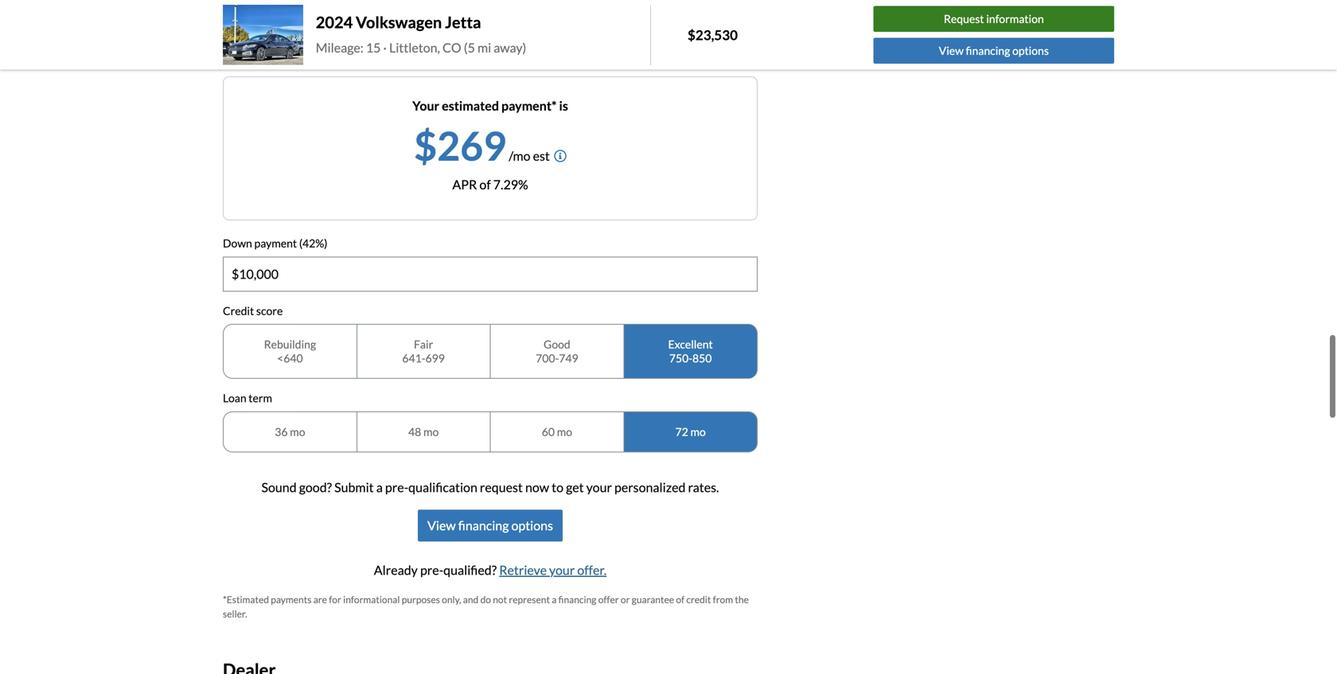 Task type: locate. For each thing, give the bounding box(es) containing it.
your
[[413, 98, 440, 114]]

2 vertical spatial financing
[[559, 594, 597, 605]]

1 horizontal spatial view financing options
[[939, 44, 1049, 57]]

now
[[525, 480, 549, 495]]

submit
[[334, 480, 374, 495]]

shop with real, personalized rates
[[251, 38, 437, 53]]

1 horizontal spatial of
[[676, 594, 685, 605]]

view financing options for the rightmost the view financing options button
[[939, 44, 1049, 57]]

mo right "60"
[[557, 425, 572, 439]]

749
[[559, 352, 579, 365]]

offer.
[[578, 562, 607, 578]]

request information
[[944, 12, 1044, 26]]

offer
[[598, 594, 619, 605]]

1 vertical spatial pre-
[[385, 480, 409, 495]]

2 horizontal spatial pre-
[[420, 562, 444, 578]]

1 horizontal spatial options
[[1013, 44, 1049, 57]]

view for leftmost the view financing options button
[[428, 518, 456, 533]]

mo right '36'
[[290, 425, 305, 439]]

2 vertical spatial pre-
[[420, 562, 444, 578]]

0 vertical spatial a
[[376, 480, 383, 495]]

0 vertical spatial pre-
[[274, 10, 297, 26]]

retrieve
[[499, 562, 547, 578]]

view financing options down request information "button"
[[939, 44, 1049, 57]]

to
[[552, 480, 564, 495]]

options
[[1013, 44, 1049, 57], [512, 518, 553, 533]]

down payment (42%)
[[223, 237, 328, 250]]

2024 volkswagen jetta image
[[223, 5, 303, 65]]

a
[[376, 480, 383, 495], [552, 594, 557, 605]]

good
[[544, 338, 571, 351]]

1 horizontal spatial a
[[552, 594, 557, 605]]

or
[[621, 594, 630, 605]]

term
[[249, 391, 272, 405]]

a inside *estimated payments are for informational purposes only, and do not represent a financing offer or guarantee of credit from the seller.
[[552, 594, 557, 605]]

options down now
[[512, 518, 553, 533]]

mileage:
[[316, 40, 364, 55]]

view financing options button
[[874, 38, 1115, 64], [418, 510, 563, 542]]

1 vertical spatial view financing options button
[[418, 510, 563, 542]]

pre- up purposes at the left bottom of the page
[[420, 562, 444, 578]]

your
[[587, 480, 612, 495], [549, 562, 575, 578]]

good 700-749
[[536, 338, 579, 365]]

view down request
[[939, 44, 964, 57]]

and
[[463, 594, 479, 605]]

view financing options
[[939, 44, 1049, 57], [428, 518, 553, 533]]

0 horizontal spatial financing
[[458, 518, 509, 533]]

request
[[480, 480, 523, 495]]

qualification
[[409, 480, 478, 495]]

60 mo
[[542, 425, 572, 439]]

0 vertical spatial view financing options button
[[874, 38, 1115, 64]]

your right get
[[587, 480, 612, 495]]

1 horizontal spatial view financing options button
[[874, 38, 1115, 64]]

1 horizontal spatial personalized
[[615, 480, 686, 495]]

1 vertical spatial your
[[549, 562, 575, 578]]

1 horizontal spatial financing
[[559, 594, 597, 605]]

qualified
[[297, 10, 346, 26]]

mi
[[478, 40, 491, 55]]

mo
[[290, 425, 305, 439], [424, 425, 439, 439], [557, 425, 572, 439], [691, 425, 706, 439]]

of right apr
[[480, 177, 491, 192]]

informational
[[343, 594, 400, 605]]

co
[[443, 40, 462, 55]]

pre- for get
[[274, 10, 297, 26]]

personalized left rates.
[[615, 480, 686, 495]]

1 vertical spatial of
[[676, 594, 685, 605]]

rebuilding
[[264, 338, 316, 351]]

0 horizontal spatial view
[[428, 518, 456, 533]]

rates
[[409, 38, 437, 53]]

financing down request information "button"
[[966, 44, 1011, 57]]

a right represent
[[552, 594, 557, 605]]

view down qualification
[[428, 518, 456, 533]]

0 vertical spatial options
[[1013, 44, 1049, 57]]

60
[[542, 425, 555, 439]]

2 horizontal spatial financing
[[966, 44, 1011, 57]]

real,
[[309, 38, 333, 53]]

of
[[480, 177, 491, 192], [676, 594, 685, 605]]

1 vertical spatial a
[[552, 594, 557, 605]]

48
[[408, 425, 421, 439]]

0 horizontal spatial options
[[512, 518, 553, 533]]

of left credit at the right of the page
[[676, 594, 685, 605]]

1 horizontal spatial your
[[587, 480, 612, 495]]

request information button
[[874, 6, 1115, 32]]

get
[[566, 480, 584, 495]]

1 vertical spatial personalized
[[615, 480, 686, 495]]

do
[[481, 594, 491, 605]]

financing
[[966, 44, 1011, 57], [458, 518, 509, 533], [559, 594, 597, 605]]

0 horizontal spatial pre-
[[274, 10, 297, 26]]

mo for 60 mo
[[557, 425, 572, 439]]

fair 641-699
[[402, 338, 445, 365]]

3 mo from the left
[[557, 425, 572, 439]]

away)
[[494, 40, 527, 55]]

0 vertical spatial view financing options
[[939, 44, 1049, 57]]

4 mo from the left
[[691, 425, 706, 439]]

view
[[939, 44, 964, 57], [428, 518, 456, 533]]

pre- right submit
[[385, 480, 409, 495]]

0 horizontal spatial a
[[376, 480, 383, 495]]

view financing options button down request information "button"
[[874, 38, 1115, 64]]

pre- for already
[[420, 562, 444, 578]]

apr of 7.29%
[[453, 177, 528, 192]]

mo right "48"
[[424, 425, 439, 439]]

score
[[256, 304, 283, 318]]

2 mo from the left
[[424, 425, 439, 439]]

purposes
[[402, 594, 440, 605]]

1 vertical spatial view financing options
[[428, 518, 553, 533]]

0 horizontal spatial personalized
[[335, 38, 406, 53]]

excellent
[[668, 338, 713, 351]]

view financing options down sound good? submit a pre-qualification request now to get your personalized rates.
[[428, 518, 553, 533]]

1 vertical spatial options
[[512, 518, 553, 533]]

personalized
[[335, 38, 406, 53], [615, 480, 686, 495]]

get pre-qualified
[[251, 10, 346, 26]]

0 horizontal spatial view financing options
[[428, 518, 553, 533]]

financing down sound good? submit a pre-qualification request now to get your personalized rates.
[[458, 518, 509, 533]]

0 horizontal spatial of
[[480, 177, 491, 192]]

1 vertical spatial financing
[[458, 518, 509, 533]]

financing left offer at the bottom left
[[559, 594, 597, 605]]

0 vertical spatial financing
[[966, 44, 1011, 57]]

personalized down the volkswagen
[[335, 38, 406, 53]]

/mo
[[509, 148, 531, 164]]

credit
[[687, 594, 711, 605]]

are
[[313, 594, 327, 605]]

<640
[[277, 352, 303, 365]]

the
[[735, 594, 749, 605]]

Down payment (42%) text field
[[224, 257, 757, 291]]

mo right 72
[[691, 425, 706, 439]]

1 mo from the left
[[290, 425, 305, 439]]

your left offer.
[[549, 562, 575, 578]]

view financing options button down sound good? submit a pre-qualification request now to get your personalized rates.
[[418, 510, 563, 542]]

1 horizontal spatial view
[[939, 44, 964, 57]]

1 vertical spatial view
[[428, 518, 456, 533]]

a right submit
[[376, 480, 383, 495]]

credit
[[223, 304, 254, 318]]

volkswagen
[[356, 13, 442, 32]]

·
[[383, 40, 387, 55]]

750-
[[669, 352, 693, 365]]

mo for 72 mo
[[691, 425, 706, 439]]

get
[[251, 10, 272, 26]]

pre- right get
[[274, 10, 297, 26]]

0 vertical spatial view
[[939, 44, 964, 57]]

*estimated payments are for informational purposes only, and do not represent a financing offer or guarantee of credit from the seller.
[[223, 594, 749, 620]]

options down information
[[1013, 44, 1049, 57]]



Task type: describe. For each thing, give the bounding box(es) containing it.
est
[[533, 148, 550, 164]]

36 mo
[[275, 425, 305, 439]]

$269
[[414, 121, 506, 169]]

(5
[[464, 40, 475, 55]]

2024 volkswagen jetta mileage: 15 · littleton, co (5 mi away)
[[316, 13, 527, 55]]

36
[[275, 425, 288, 439]]

rebuilding <640
[[264, 338, 316, 365]]

sound
[[262, 480, 297, 495]]

financing for the rightmost the view financing options button
[[966, 44, 1011, 57]]

from
[[713, 594, 733, 605]]

payment*
[[502, 98, 557, 114]]

for
[[329, 594, 341, 605]]

good?
[[299, 480, 332, 495]]

view for the rightmost the view financing options button
[[939, 44, 964, 57]]

options for leftmost the view financing options button
[[512, 518, 553, 533]]

with
[[281, 38, 306, 53]]

shop
[[251, 38, 279, 53]]

699
[[426, 352, 445, 365]]

sound good? submit a pre-qualification request now to get your personalized rates.
[[262, 480, 719, 495]]

guarantee
[[632, 594, 674, 605]]

request
[[944, 12, 984, 26]]

payments
[[271, 594, 312, 605]]

641-
[[402, 352, 426, 365]]

excellent 750-850
[[668, 338, 713, 365]]

loan term
[[223, 391, 272, 405]]

seller.
[[223, 608, 247, 620]]

credit score
[[223, 304, 283, 318]]

0 vertical spatial your
[[587, 480, 612, 495]]

72
[[676, 425, 688, 439]]

qualified?
[[444, 562, 497, 578]]

0 vertical spatial personalized
[[335, 38, 406, 53]]

15
[[366, 40, 381, 55]]

1 horizontal spatial pre-
[[385, 480, 409, 495]]

loan
[[223, 391, 247, 405]]

financing for leftmost the view financing options button
[[458, 518, 509, 533]]

(42%)
[[299, 237, 328, 250]]

littleton,
[[389, 40, 440, 55]]

not
[[493, 594, 507, 605]]

mo for 36 mo
[[290, 425, 305, 439]]

fair
[[414, 338, 433, 351]]

apr
[[453, 177, 477, 192]]

options for the rightmost the view financing options button
[[1013, 44, 1049, 57]]

$269 /mo est
[[414, 121, 550, 169]]

information
[[987, 12, 1044, 26]]

of inside *estimated payments are for informational purposes only, and do not represent a financing offer or guarantee of credit from the seller.
[[676, 594, 685, 605]]

payment
[[254, 237, 297, 250]]

0 horizontal spatial your
[[549, 562, 575, 578]]

jetta
[[445, 13, 481, 32]]

850
[[693, 352, 712, 365]]

estimated
[[442, 98, 499, 114]]

72 mo
[[676, 425, 706, 439]]

your estimated payment* is
[[413, 98, 568, 114]]

represent
[[509, 594, 550, 605]]

is
[[559, 98, 568, 114]]

700-
[[536, 352, 559, 365]]

mo for 48 mo
[[424, 425, 439, 439]]

retrieve your offer. link
[[499, 562, 607, 578]]

already
[[374, 562, 418, 578]]

7.29%
[[493, 177, 528, 192]]

financing inside *estimated payments are for informational purposes only, and do not represent a financing offer or guarantee of credit from the seller.
[[559, 594, 597, 605]]

only,
[[442, 594, 461, 605]]

48 mo
[[408, 425, 439, 439]]

rates.
[[688, 480, 719, 495]]

info circle image
[[554, 150, 567, 162]]

0 horizontal spatial view financing options button
[[418, 510, 563, 542]]

0 vertical spatial of
[[480, 177, 491, 192]]

$23,530
[[688, 27, 738, 43]]

*estimated
[[223, 594, 269, 605]]

view financing options for leftmost the view financing options button
[[428, 518, 553, 533]]

2024
[[316, 13, 353, 32]]

already pre-qualified? retrieve your offer.
[[374, 562, 607, 578]]



Task type: vqa. For each thing, say whether or not it's contained in the screenshot.
No accidents or damage reported.'s no
no



